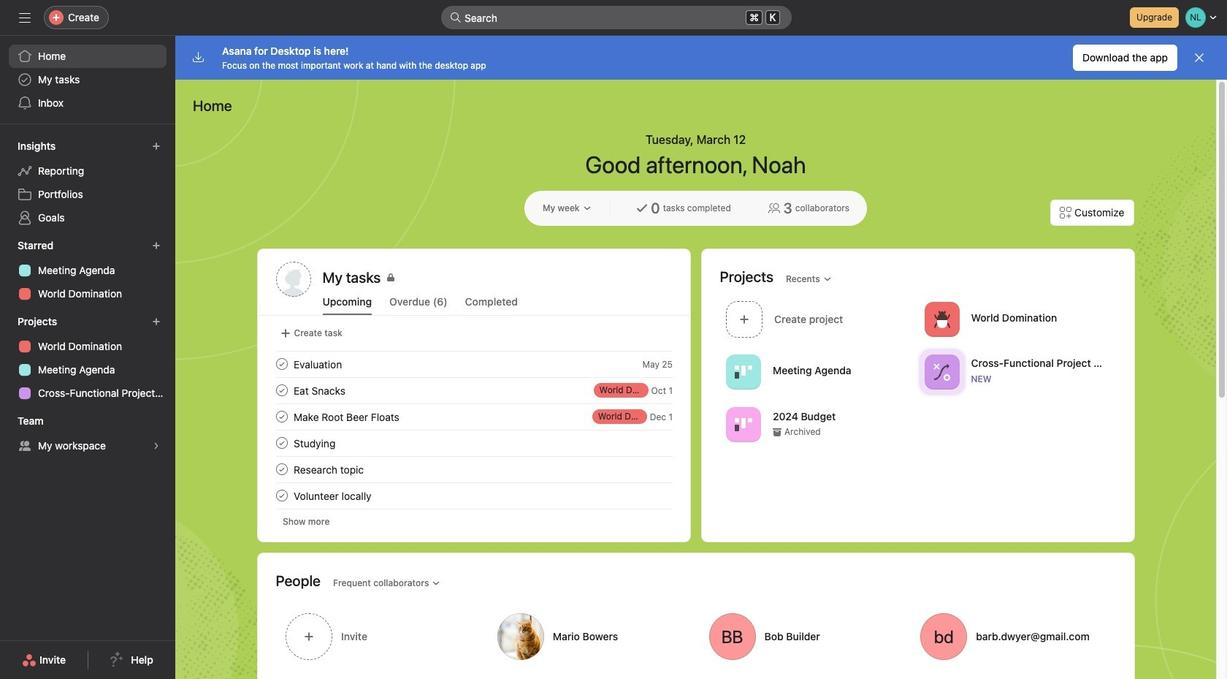 Task type: describe. For each thing, give the bounding box(es) containing it.
5 mark complete image from the top
[[273, 460, 291, 478]]

Search tasks, projects, and more text field
[[441, 6, 792, 29]]

4 mark complete image from the top
[[273, 434, 291, 452]]

3 mark complete image from the top
[[273, 408, 291, 425]]

1 mark complete checkbox from the top
[[273, 355, 291, 373]]

add items to starred image
[[152, 241, 161, 250]]

2 mark complete checkbox from the top
[[273, 460, 291, 478]]

global element
[[0, 36, 175, 124]]

3 mark complete checkbox from the top
[[273, 434, 291, 452]]

1 board image from the top
[[735, 363, 752, 380]]

1 mark complete image from the top
[[273, 355, 291, 373]]

teams element
[[0, 408, 175, 460]]



Task type: vqa. For each thing, say whether or not it's contained in the screenshot.
the top Mark complete icon
yes



Task type: locate. For each thing, give the bounding box(es) containing it.
prominent image
[[450, 12, 462, 23]]

2 vertical spatial mark complete checkbox
[[273, 434, 291, 452]]

insights element
[[0, 133, 175, 232]]

1 vertical spatial mark complete checkbox
[[273, 408, 291, 425]]

2 mark complete checkbox from the top
[[273, 408, 291, 425]]

see details, my workspace image
[[152, 441, 161, 450]]

starred element
[[0, 232, 175, 308]]

0 vertical spatial board image
[[735, 363, 752, 380]]

new project or portfolio image
[[152, 317, 161, 326]]

0 vertical spatial mark complete checkbox
[[273, 382, 291, 399]]

projects element
[[0, 308, 175, 408]]

0 vertical spatial mark complete checkbox
[[273, 355, 291, 373]]

2 mark complete image from the top
[[273, 382, 291, 399]]

1 vertical spatial mark complete checkbox
[[273, 460, 291, 478]]

2 vertical spatial mark complete checkbox
[[273, 487, 291, 504]]

None field
[[441, 6, 792, 29]]

1 mark complete checkbox from the top
[[273, 382, 291, 399]]

6 mark complete image from the top
[[273, 487, 291, 504]]

2 board image from the top
[[735, 416, 752, 433]]

Mark complete checkbox
[[273, 382, 291, 399], [273, 408, 291, 425], [273, 434, 291, 452]]

dismiss image
[[1194, 52, 1206, 64]]

1 vertical spatial board image
[[735, 416, 752, 433]]

mark complete image
[[273, 355, 291, 373], [273, 382, 291, 399], [273, 408, 291, 425], [273, 434, 291, 452], [273, 460, 291, 478], [273, 487, 291, 504]]

bug image
[[933, 310, 951, 328]]

hide sidebar image
[[19, 12, 31, 23]]

line_and_symbols image
[[933, 363, 951, 380]]

add profile photo image
[[276, 262, 311, 297]]

board image
[[735, 363, 752, 380], [735, 416, 752, 433]]

Mark complete checkbox
[[273, 355, 291, 373], [273, 460, 291, 478], [273, 487, 291, 504]]

new insights image
[[152, 142, 161, 151]]

3 mark complete checkbox from the top
[[273, 487, 291, 504]]



